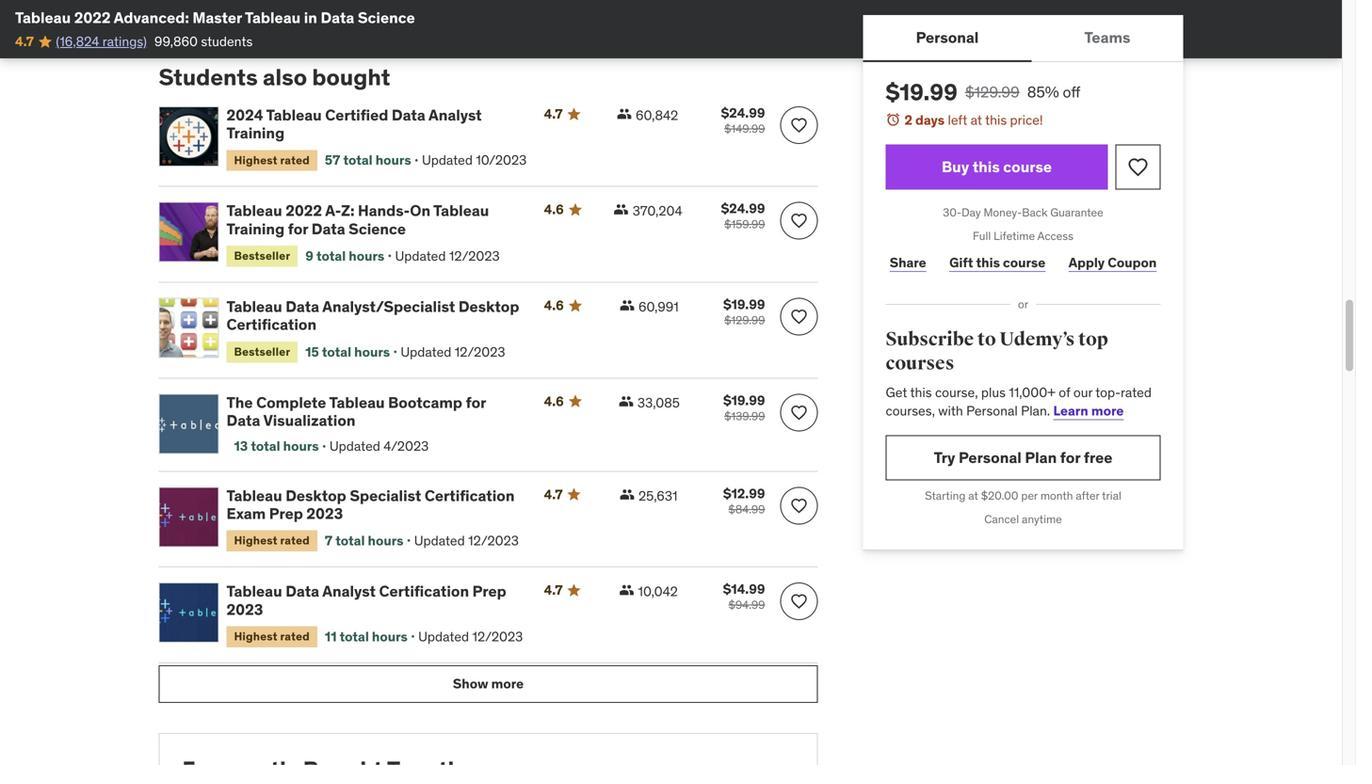 Task type: describe. For each thing, give the bounding box(es) containing it.
highest for 2023
[[234, 630, 278, 644]]

more for show more
[[491, 676, 524, 693]]

tableau 2022 advanced: master tableau in data science
[[15, 8, 415, 27]]

apply
[[1069, 254, 1105, 271]]

$14.99 $94.99
[[723, 581, 765, 613]]

updated 12/2023 for tableau data analyst certification prep 2023
[[418, 629, 523, 646]]

personal inside try personal plan for free link
[[959, 448, 1022, 468]]

2
[[905, 112, 913, 129]]

$24.99 for tableau 2022 a-z: hands-on tableau training for data science
[[721, 200, 765, 217]]

xsmall image for tableau data analyst/specialist desktop certification
[[620, 298, 635, 313]]

tableau data analyst/specialist desktop certification link
[[227, 297, 522, 335]]

plus
[[982, 384, 1006, 401]]

12/2023 for tableau data analyst/specialist desktop certification
[[455, 344, 506, 361]]

tableau inside "2024 tableau certified data analyst training"
[[266, 105, 322, 125]]

tableau inside the complete tableau bootcamp for data visualization
[[329, 393, 385, 412]]

personal inside get this course, plus 11,000+ of our top-rated courses, with personal plan.
[[967, 403, 1018, 420]]

11
[[325, 629, 337, 646]]

data inside the tableau 2022 a-z: hands-on tableau training for data science
[[312, 219, 345, 239]]

(16,824 ratings)
[[56, 33, 147, 50]]

try
[[934, 448, 956, 468]]

this for buy
[[973, 157, 1000, 177]]

bought
[[312, 63, 390, 92]]

total for analyst/specialist
[[322, 344, 351, 361]]

12/2023 for tableau 2022 a-z: hands-on tableau training for data science
[[449, 248, 500, 265]]

get
[[886, 384, 908, 401]]

bootcamp
[[388, 393, 463, 412]]

learn more
[[1054, 403, 1124, 420]]

learn
[[1054, 403, 1089, 420]]

$84.99
[[729, 502, 765, 517]]

certified
[[325, 105, 388, 125]]

complete
[[256, 393, 326, 412]]

wishlist image for analyst
[[790, 116, 809, 135]]

$19.99 for $19.99 $129.99
[[723, 296, 765, 313]]

tableau data analyst certification prep 2023
[[227, 582, 507, 620]]

updated 10/2023
[[422, 152, 527, 169]]

2023 inside tableau data analyst certification prep 2023
[[227, 600, 263, 620]]

teams button
[[1032, 15, 1184, 60]]

highest rated for prep
[[234, 534, 310, 548]]

data inside the complete tableau bootcamp for data visualization
[[227, 411, 260, 431]]

certification for tableau desktop specialist certification exam prep 2023
[[425, 486, 515, 506]]

courses,
[[886, 403, 935, 420]]

in
[[304, 8, 317, 27]]

analyst/specialist
[[322, 297, 455, 317]]

trial
[[1102, 489, 1122, 504]]

tableau data analyst certification prep 2023 link
[[227, 582, 522, 620]]

buy
[[942, 157, 970, 177]]

tab list containing personal
[[863, 15, 1184, 62]]

33,085
[[638, 395, 680, 412]]

hours for analyst
[[372, 629, 408, 646]]

certification for tableau data analyst certification prep 2023
[[379, 582, 469, 602]]

show
[[453, 676, 488, 693]]

the complete tableau bootcamp for data visualization link
[[227, 393, 522, 431]]

12/2023 for tableau data analyst certification prep 2023
[[472, 629, 523, 646]]

tableau inside tableau data analyst/specialist desktop certification
[[227, 297, 282, 317]]

days
[[916, 112, 945, 129]]

$20.00
[[981, 489, 1019, 504]]

also
[[263, 63, 307, 92]]

try personal plan for free link
[[886, 436, 1161, 481]]

on
[[410, 201, 431, 221]]

bestseller for tableau 2022 a-z: hands-on tableau training for data science
[[234, 249, 290, 263]]

updated 12/2023 for tableau data analyst/specialist desktop certification
[[401, 344, 506, 361]]

cancel
[[985, 512, 1019, 527]]

this for get
[[911, 384, 932, 401]]

13
[[234, 438, 248, 455]]

highest for prep
[[234, 534, 278, 548]]

$139.99
[[725, 409, 765, 424]]

85%
[[1028, 82, 1060, 102]]

bestseller for tableau data analyst/specialist desktop certification
[[234, 345, 290, 359]]

z:
[[341, 201, 355, 221]]

buy this course
[[942, 157, 1052, 177]]

subscribe
[[886, 328, 974, 351]]

data inside tableau data analyst certification prep 2023
[[286, 582, 319, 602]]

10,042
[[638, 584, 678, 601]]

updated down the complete tableau bootcamp for data visualization
[[330, 438, 380, 455]]

access
[[1038, 229, 1074, 243]]

wishlist image for tableau data analyst/specialist desktop certification
[[790, 308, 809, 326]]

a-
[[325, 201, 341, 221]]

$12.99 $84.99
[[723, 485, 765, 517]]

prep inside tableau data analyst certification prep 2023
[[473, 582, 507, 602]]

2022 for a-
[[286, 201, 322, 221]]

10/2023
[[476, 152, 527, 169]]

guarantee
[[1051, 205, 1104, 220]]

4.6 for the complete tableau bootcamp for data visualization
[[544, 393, 564, 410]]

course for buy this course
[[1004, 157, 1052, 177]]

99,860 students
[[154, 33, 253, 50]]

7 total hours
[[325, 533, 404, 550]]

anytime
[[1022, 512, 1062, 527]]

certification inside tableau data analyst/specialist desktop certification
[[227, 315, 317, 335]]

rated for tableau desktop specialist certification exam prep 2023
[[280, 534, 310, 548]]

60,991
[[639, 299, 679, 316]]

analyst inside "2024 tableau certified data analyst training"
[[429, 105, 482, 125]]

free
[[1084, 448, 1113, 468]]

wishlist image for tableau 2022 a-z: hands-on tableau training for data science
[[790, 212, 809, 231]]

0 vertical spatial at
[[971, 112, 983, 129]]

buy this course button
[[886, 145, 1108, 190]]

rated for tableau data analyst certification prep 2023
[[280, 630, 310, 644]]

30-
[[943, 205, 962, 220]]

off
[[1063, 82, 1081, 102]]

specialist
[[350, 486, 421, 506]]

30-day money-back guarantee full lifetime access
[[943, 205, 1104, 243]]

left
[[948, 112, 968, 129]]

99,860
[[154, 33, 198, 50]]

personal inside button
[[916, 28, 979, 47]]

personal button
[[863, 15, 1032, 60]]

course for gift this course
[[1003, 254, 1046, 271]]

plan
[[1025, 448, 1057, 468]]

total right 13 at the bottom left of page
[[251, 438, 280, 455]]

xsmall image for 2024 tableau certified data analyst training
[[617, 106, 632, 121]]

2024 tableau certified data analyst training link
[[227, 105, 522, 143]]

4/2023
[[384, 438, 429, 455]]

xsmall image for tableau 2022 a-z: hands-on tableau training for data science
[[614, 202, 629, 217]]

updated for a-
[[395, 248, 446, 265]]

for inside the complete tableau bootcamp for data visualization
[[466, 393, 486, 412]]

top-
[[1096, 384, 1121, 401]]

or
[[1018, 297, 1029, 312]]

desktop inside tableau desktop specialist certification exam prep 2023
[[286, 486, 346, 506]]

updated 4/2023
[[330, 438, 429, 455]]

apply coupon button
[[1065, 244, 1161, 282]]

students also bought
[[159, 63, 390, 92]]

$19.99 $129.99 85% off
[[886, 78, 1081, 106]]



Task type: vqa. For each thing, say whether or not it's contained in the screenshot.
THE $16.58
no



Task type: locate. For each thing, give the bounding box(es) containing it.
wishlist image
[[790, 212, 809, 231], [790, 308, 809, 326], [790, 497, 809, 516]]

updated 12/2023 up show
[[418, 629, 523, 646]]

tableau desktop specialist certification exam prep 2023 link
[[227, 486, 522, 524]]

2024
[[227, 105, 263, 125]]

updated down specialist
[[414, 533, 465, 550]]

hours for a-
[[349, 248, 385, 265]]

at left $20.00 at right
[[969, 489, 979, 504]]

2 bestseller from the top
[[234, 345, 290, 359]]

gift
[[950, 254, 974, 271]]

13 total hours
[[234, 438, 319, 455]]

science up the 9 total hours
[[349, 219, 406, 239]]

0 horizontal spatial desktop
[[286, 486, 346, 506]]

month
[[1041, 489, 1073, 504]]

total right 15
[[322, 344, 351, 361]]

bestseller left 9 in the left top of the page
[[234, 249, 290, 263]]

for inside the tableau 2022 a-z: hands-on tableau training for data science
[[288, 219, 308, 239]]

more for learn more
[[1092, 403, 1124, 420]]

1 vertical spatial more
[[491, 676, 524, 693]]

0 horizontal spatial 2023
[[227, 600, 263, 620]]

coupon
[[1108, 254, 1157, 271]]

1 vertical spatial certification
[[425, 486, 515, 506]]

updated for analyst
[[418, 629, 469, 646]]

analyst up 11 total hours
[[322, 582, 376, 602]]

1 wishlist image from the top
[[790, 212, 809, 231]]

updated 12/2023 for tableau 2022 a-z: hands-on tableau training for data science
[[395, 248, 500, 265]]

$129.99 for $19.99 $129.99
[[725, 313, 765, 328]]

1 horizontal spatial more
[[1092, 403, 1124, 420]]

prep right exam at the bottom
[[269, 504, 303, 524]]

$129.99 inside $19.99 $129.99 85% off
[[966, 82, 1020, 102]]

xsmall image left "25,631"
[[620, 487, 635, 502]]

$129.99 for $19.99 $129.99 85% off
[[966, 82, 1020, 102]]

2 highest rated from the top
[[234, 534, 310, 548]]

xsmall image for tableau data analyst certification prep 2023
[[619, 583, 635, 598]]

course inside button
[[1004, 157, 1052, 177]]

2 $24.99 from the top
[[721, 200, 765, 217]]

training inside the tableau 2022 a-z: hands-on tableau training for data science
[[227, 219, 285, 239]]

course down the lifetime
[[1003, 254, 1046, 271]]

wishlist image
[[790, 116, 809, 135], [1127, 156, 1150, 179], [790, 403, 809, 422], [790, 593, 809, 611]]

1 horizontal spatial $129.99
[[966, 82, 1020, 102]]

rated up learn more
[[1121, 384, 1152, 401]]

9
[[305, 248, 314, 265]]

1 vertical spatial personal
[[967, 403, 1018, 420]]

$19.99 up days
[[886, 78, 958, 106]]

0 vertical spatial training
[[227, 124, 285, 143]]

2023 inside tableau desktop specialist certification exam prep 2023
[[307, 504, 343, 524]]

xsmall image for tableau desktop specialist certification exam prep 2023
[[620, 487, 635, 502]]

1 vertical spatial 2022
[[286, 201, 322, 221]]

total for specialist
[[336, 533, 365, 550]]

57
[[325, 152, 340, 169]]

subscribe to udemy's top courses
[[886, 328, 1109, 376]]

1 vertical spatial xsmall image
[[619, 583, 635, 598]]

2 vertical spatial wishlist image
[[790, 497, 809, 516]]

science up bought
[[358, 8, 415, 27]]

course up back
[[1004, 157, 1052, 177]]

57 total hours
[[325, 152, 411, 169]]

xsmall image for the complete tableau bootcamp for data visualization
[[619, 394, 634, 409]]

share
[[890, 254, 927, 271]]

60,842
[[636, 107, 679, 124]]

desktop inside tableau data analyst/specialist desktop certification
[[459, 297, 520, 317]]

money-
[[984, 205, 1022, 220]]

certification inside tableau data analyst certification prep 2023
[[379, 582, 469, 602]]

wishlist image for for
[[790, 403, 809, 422]]

1 vertical spatial analyst
[[322, 582, 376, 602]]

more right show
[[491, 676, 524, 693]]

2 vertical spatial highest rated
[[234, 630, 310, 644]]

wishlist image right $84.99
[[790, 497, 809, 516]]

2 horizontal spatial for
[[1061, 448, 1081, 468]]

master
[[193, 8, 242, 27]]

0 vertical spatial analyst
[[429, 105, 482, 125]]

starting
[[925, 489, 966, 504]]

more
[[1092, 403, 1124, 420], [491, 676, 524, 693]]

per
[[1022, 489, 1038, 504]]

bestseller left 15
[[234, 345, 290, 359]]

15
[[305, 344, 319, 361]]

0 horizontal spatial for
[[288, 219, 308, 239]]

4.6 for tableau data analyst/specialist desktop certification
[[544, 297, 564, 314]]

courses
[[886, 352, 955, 376]]

0 vertical spatial 4.6
[[544, 201, 564, 218]]

the
[[227, 393, 253, 412]]

xsmall image left the 10,042
[[619, 583, 635, 598]]

2 highest from the top
[[234, 534, 278, 548]]

1 vertical spatial 2023
[[227, 600, 263, 620]]

1 vertical spatial desktop
[[286, 486, 346, 506]]

$24.99 right 60,842
[[721, 104, 765, 121]]

highest rated left 11
[[234, 630, 310, 644]]

analyst inside tableau data analyst certification prep 2023
[[322, 582, 376, 602]]

1 vertical spatial highest
[[234, 534, 278, 548]]

tableau inside tableau desktop specialist certification exam prep 2023
[[227, 486, 282, 506]]

learn more link
[[1054, 403, 1124, 420]]

2022 up (16,824 ratings)
[[74, 8, 111, 27]]

for left free
[[1061, 448, 1081, 468]]

data inside tableau data analyst/specialist desktop certification
[[286, 297, 319, 317]]

1 vertical spatial $19.99
[[723, 296, 765, 313]]

prep
[[269, 504, 303, 524], [473, 582, 507, 602]]

2022 left a-
[[286, 201, 322, 221]]

total for certified
[[343, 152, 373, 169]]

2 4.6 from the top
[[544, 297, 564, 314]]

teams
[[1085, 28, 1131, 47]]

advanced:
[[114, 8, 189, 27]]

certification down 4/2023
[[425, 486, 515, 506]]

this left price!
[[986, 112, 1007, 129]]

highest rated for 2023
[[234, 630, 310, 644]]

hours for analyst/specialist
[[354, 344, 390, 361]]

$24.99 $149.99
[[721, 104, 765, 136]]

exam
[[227, 504, 266, 524]]

certification
[[227, 315, 317, 335], [425, 486, 515, 506], [379, 582, 469, 602]]

tableau inside tableau data analyst certification prep 2023
[[227, 582, 282, 602]]

gift this course
[[950, 254, 1046, 271]]

0 vertical spatial highest
[[234, 153, 278, 168]]

science inside the tableau 2022 a-z: hands-on tableau training for data science
[[349, 219, 406, 239]]

tableau desktop specialist certification exam prep 2023
[[227, 486, 515, 524]]

11 total hours
[[325, 629, 408, 646]]

highest rated down the "2024"
[[234, 153, 310, 168]]

1 horizontal spatial analyst
[[429, 105, 482, 125]]

15 total hours
[[305, 344, 390, 361]]

0 vertical spatial $19.99
[[886, 78, 958, 106]]

data
[[321, 8, 355, 27], [392, 105, 426, 125], [312, 219, 345, 239], [286, 297, 319, 317], [227, 411, 260, 431], [286, 582, 319, 602]]

total right 9 in the left top of the page
[[317, 248, 346, 265]]

training inside "2024 tableau certified data analyst training"
[[227, 124, 285, 143]]

training down students also bought
[[227, 124, 285, 143]]

highest left 11
[[234, 630, 278, 644]]

1 vertical spatial at
[[969, 489, 979, 504]]

total for analyst
[[340, 629, 369, 646]]

$14.99
[[723, 581, 765, 598]]

$24.99 for 2024 tableau certified data analyst training
[[721, 104, 765, 121]]

personal up $19.99 $129.99 85% off
[[916, 28, 979, 47]]

$24.99
[[721, 104, 765, 121], [721, 200, 765, 217]]

wishlist image right $19.99 $129.99
[[790, 308, 809, 326]]

hours for certified
[[376, 152, 411, 169]]

1 training from the top
[[227, 124, 285, 143]]

1 4.6 from the top
[[544, 201, 564, 218]]

0 vertical spatial xsmall image
[[614, 202, 629, 217]]

0 horizontal spatial 2022
[[74, 8, 111, 27]]

udemy's
[[1000, 328, 1075, 351]]

highest rated down exam at the bottom
[[234, 534, 310, 548]]

hours down tableau desktop specialist certification exam prep 2023 link
[[368, 533, 404, 550]]

updated left 10/2023
[[422, 152, 473, 169]]

0 vertical spatial highest rated
[[234, 153, 310, 168]]

updated for certified
[[422, 152, 473, 169]]

wishlist image for tableau desktop specialist certification exam prep 2023
[[790, 497, 809, 516]]

1 horizontal spatial 2023
[[307, 504, 343, 524]]

7
[[325, 533, 333, 550]]

$94.99
[[729, 598, 765, 613]]

tableau data analyst/specialist desktop certification
[[227, 297, 520, 335]]

4.7
[[15, 33, 34, 50], [544, 105, 563, 122], [544, 486, 563, 503], [544, 582, 563, 599]]

$12.99
[[723, 485, 765, 502]]

$24.99 down '$149.99'
[[721, 200, 765, 217]]

hours down "visualization"
[[283, 438, 319, 455]]

of
[[1059, 384, 1071, 401]]

rated left 11
[[280, 630, 310, 644]]

highest for training
[[234, 153, 278, 168]]

1 vertical spatial for
[[466, 393, 486, 412]]

this right 'gift' at the top right
[[977, 254, 1000, 271]]

2 days left at this price!
[[905, 112, 1043, 129]]

updated up bootcamp
[[401, 344, 452, 361]]

this for gift
[[977, 254, 1000, 271]]

2022 inside the tableau 2022 a-z: hands-on tableau training for data science
[[286, 201, 322, 221]]

ratings)
[[102, 33, 147, 50]]

1 horizontal spatial for
[[466, 393, 486, 412]]

$19.99 $139.99
[[723, 392, 765, 424]]

updated 12/2023 down on
[[395, 248, 500, 265]]

xsmall image left 33,085
[[619, 394, 634, 409]]

total right 7
[[336, 533, 365, 550]]

$129.99 right '60,991'
[[725, 313, 765, 328]]

xsmall image
[[614, 202, 629, 217], [619, 583, 635, 598]]

xsmall image left 370,204 on the top of the page
[[614, 202, 629, 217]]

xsmall image
[[617, 106, 632, 121], [620, 298, 635, 313], [619, 394, 634, 409], [620, 487, 635, 502]]

this inside get this course, plus 11,000+ of our top-rated courses, with personal plan.
[[911, 384, 932, 401]]

tableau 2022 a-z: hands-on tableau training for data science
[[227, 201, 489, 239]]

12/2023
[[449, 248, 500, 265], [455, 344, 506, 361], [468, 533, 519, 550], [472, 629, 523, 646]]

this
[[986, 112, 1007, 129], [973, 157, 1000, 177], [977, 254, 1000, 271], [911, 384, 932, 401]]

2 vertical spatial 4.6
[[544, 393, 564, 410]]

more inside button
[[491, 676, 524, 693]]

science
[[358, 8, 415, 27], [349, 219, 406, 239]]

3 4.6 from the top
[[544, 393, 564, 410]]

1 vertical spatial prep
[[473, 582, 507, 602]]

2 vertical spatial highest
[[234, 630, 278, 644]]

certification up 15
[[227, 315, 317, 335]]

2 vertical spatial personal
[[959, 448, 1022, 468]]

hours for specialist
[[368, 533, 404, 550]]

updated down on
[[395, 248, 446, 265]]

total right 11
[[340, 629, 369, 646]]

0 vertical spatial course
[[1004, 157, 1052, 177]]

1 vertical spatial $24.99
[[721, 200, 765, 217]]

at inside starting at $20.00 per month after trial cancel anytime
[[969, 489, 979, 504]]

2 course from the top
[[1003, 254, 1046, 271]]

at
[[971, 112, 983, 129], [969, 489, 979, 504]]

0 vertical spatial science
[[358, 8, 415, 27]]

this up courses,
[[911, 384, 932, 401]]

rated left 7
[[280, 534, 310, 548]]

11,000+
[[1009, 384, 1056, 401]]

0 vertical spatial prep
[[269, 504, 303, 524]]

show more
[[453, 676, 524, 693]]

show more button
[[159, 666, 818, 704]]

this right buy
[[973, 157, 1000, 177]]

$129.99 up 2 days left at this price! at the right of page
[[966, 82, 1020, 102]]

updated for analyst/specialist
[[401, 344, 452, 361]]

1 vertical spatial wishlist image
[[790, 308, 809, 326]]

hours down tableau data analyst certification prep 2023 link
[[372, 629, 408, 646]]

0 vertical spatial bestseller
[[234, 249, 290, 263]]

1 highest from the top
[[234, 153, 278, 168]]

highest rated for training
[[234, 153, 310, 168]]

course,
[[935, 384, 978, 401]]

updated for specialist
[[414, 533, 465, 550]]

xsmall image left '60,991'
[[620, 298, 635, 313]]

1 horizontal spatial prep
[[473, 582, 507, 602]]

the complete tableau bootcamp for data visualization
[[227, 393, 486, 431]]

certification inside tableau desktop specialist certification exam prep 2023
[[425, 486, 515, 506]]

with
[[939, 403, 964, 420]]

0 vertical spatial $24.99
[[721, 104, 765, 121]]

1 course from the top
[[1004, 157, 1052, 177]]

4.7 for 2024 tableau certified data analyst training
[[544, 105, 563, 122]]

2 vertical spatial $19.99
[[723, 392, 765, 409]]

more down top-
[[1092, 403, 1124, 420]]

3 highest from the top
[[234, 630, 278, 644]]

1 $24.99 from the top
[[721, 104, 765, 121]]

4.7 for tableau desktop specialist certification exam prep 2023
[[544, 486, 563, 503]]

1 vertical spatial course
[[1003, 254, 1046, 271]]

1 horizontal spatial desktop
[[459, 297, 520, 317]]

4.7 for tableau data analyst certification prep 2023
[[544, 582, 563, 599]]

at right the left
[[971, 112, 983, 129]]

alarm image
[[886, 112, 901, 127]]

back
[[1022, 205, 1048, 220]]

1 highest rated from the top
[[234, 153, 310, 168]]

hours down tableau data analyst/specialist desktop certification
[[354, 344, 390, 361]]

0 vertical spatial wishlist image
[[790, 212, 809, 231]]

wishlist image right $159.99
[[790, 212, 809, 231]]

0 vertical spatial $129.99
[[966, 82, 1020, 102]]

25,631
[[639, 488, 678, 505]]

1 vertical spatial science
[[349, 219, 406, 239]]

$24.99 $159.99
[[721, 200, 765, 232]]

hours down the 2024 tableau certified data analyst training link
[[376, 152, 411, 169]]

updated
[[422, 152, 473, 169], [395, 248, 446, 265], [401, 344, 452, 361], [330, 438, 380, 455], [414, 533, 465, 550], [418, 629, 469, 646]]

price!
[[1010, 112, 1043, 129]]

updated 12/2023 for tableau desktop specialist certification exam prep 2023
[[414, 533, 519, 550]]

hours down tableau 2022 a-z: hands-on tableau training for data science link
[[349, 248, 385, 265]]

0 horizontal spatial $129.99
[[725, 313, 765, 328]]

our
[[1074, 384, 1093, 401]]

1 vertical spatial training
[[227, 219, 285, 239]]

12/2023 for tableau desktop specialist certification exam prep 2023
[[468, 533, 519, 550]]

2022
[[74, 8, 111, 27], [286, 201, 322, 221]]

highest down the "2024"
[[234, 153, 278, 168]]

try personal plan for free
[[934, 448, 1113, 468]]

tableau
[[15, 8, 71, 27], [245, 8, 301, 27], [266, 105, 322, 125], [227, 201, 282, 221], [434, 201, 489, 221], [227, 297, 282, 317], [329, 393, 385, 412], [227, 486, 282, 506], [227, 582, 282, 602]]

rated inside get this course, plus 11,000+ of our top-rated courses, with personal plan.
[[1121, 384, 1152, 401]]

1 vertical spatial $129.99
[[725, 313, 765, 328]]

total right '57'
[[343, 152, 373, 169]]

$19.99 for $19.99 $129.99 85% off
[[886, 78, 958, 106]]

rated for 2024 tableau certified data analyst training
[[280, 153, 310, 168]]

updated up show
[[418, 629, 469, 646]]

analyst up updated 10/2023
[[429, 105, 482, 125]]

1 vertical spatial bestseller
[[234, 345, 290, 359]]

0 vertical spatial more
[[1092, 403, 1124, 420]]

1 vertical spatial 4.6
[[544, 297, 564, 314]]

highest rated
[[234, 153, 310, 168], [234, 534, 310, 548], [234, 630, 310, 644]]

rated left '57'
[[280, 153, 310, 168]]

prep up the show more
[[473, 582, 507, 602]]

0 vertical spatial for
[[288, 219, 308, 239]]

personal
[[916, 28, 979, 47], [967, 403, 1018, 420], [959, 448, 1022, 468]]

0 horizontal spatial more
[[491, 676, 524, 693]]

tableau 2022 a-z: hands-on tableau training for data science link
[[227, 201, 522, 239]]

top
[[1079, 328, 1109, 351]]

for inside try personal plan for free link
[[1061, 448, 1081, 468]]

2024 tableau certified data analyst training
[[227, 105, 482, 143]]

total for a-
[[317, 248, 346, 265]]

0 vertical spatial certification
[[227, 315, 317, 335]]

this inside button
[[973, 157, 1000, 177]]

2 vertical spatial for
[[1061, 448, 1081, 468]]

xsmall image left 60,842
[[617, 106, 632, 121]]

for right bootcamp
[[466, 393, 486, 412]]

training left a-
[[227, 219, 285, 239]]

students
[[159, 63, 258, 92]]

2 wishlist image from the top
[[790, 308, 809, 326]]

2022 for advanced:
[[74, 8, 111, 27]]

full
[[973, 229, 991, 243]]

updated 12/2023 up bootcamp
[[401, 344, 506, 361]]

$19.99 for $19.99 $139.99
[[723, 392, 765, 409]]

lifetime
[[994, 229, 1035, 243]]

0 vertical spatial personal
[[916, 28, 979, 47]]

hands-
[[358, 201, 410, 221]]

wishlist image for prep
[[790, 593, 809, 611]]

3 wishlist image from the top
[[790, 497, 809, 516]]

3 highest rated from the top
[[234, 630, 310, 644]]

4.6 for tableau 2022 a-z: hands-on tableau training for data science
[[544, 201, 564, 218]]

1 bestseller from the top
[[234, 249, 290, 263]]

personal up $20.00 at right
[[959, 448, 1022, 468]]

0 horizontal spatial analyst
[[322, 582, 376, 602]]

1 horizontal spatial 2022
[[286, 201, 322, 221]]

personal down plus at the right of page
[[967, 403, 1018, 420]]

0 horizontal spatial prep
[[269, 504, 303, 524]]

2 vertical spatial certification
[[379, 582, 469, 602]]

prep inside tableau desktop specialist certification exam prep 2023
[[269, 504, 303, 524]]

updated 12/2023
[[395, 248, 500, 265], [401, 344, 506, 361], [414, 533, 519, 550], [418, 629, 523, 646]]

$129.99 inside $19.99 $129.99
[[725, 313, 765, 328]]

$19.99 down $159.99
[[723, 296, 765, 313]]

day
[[962, 205, 981, 220]]

for up 9 in the left top of the page
[[288, 219, 308, 239]]

0 vertical spatial desktop
[[459, 297, 520, 317]]

desktop
[[459, 297, 520, 317], [286, 486, 346, 506]]

tab list
[[863, 15, 1184, 62]]

highest down exam at the bottom
[[234, 534, 278, 548]]

0 vertical spatial 2022
[[74, 8, 111, 27]]

for
[[288, 219, 308, 239], [466, 393, 486, 412], [1061, 448, 1081, 468]]

certification up 11 total hours
[[379, 582, 469, 602]]

1 vertical spatial highest rated
[[234, 534, 310, 548]]

$19.99 right 33,085
[[723, 392, 765, 409]]

2 training from the top
[[227, 219, 285, 239]]

0 vertical spatial 2023
[[307, 504, 343, 524]]

updated 12/2023 down specialist
[[414, 533, 519, 550]]

data inside "2024 tableau certified data analyst training"
[[392, 105, 426, 125]]



